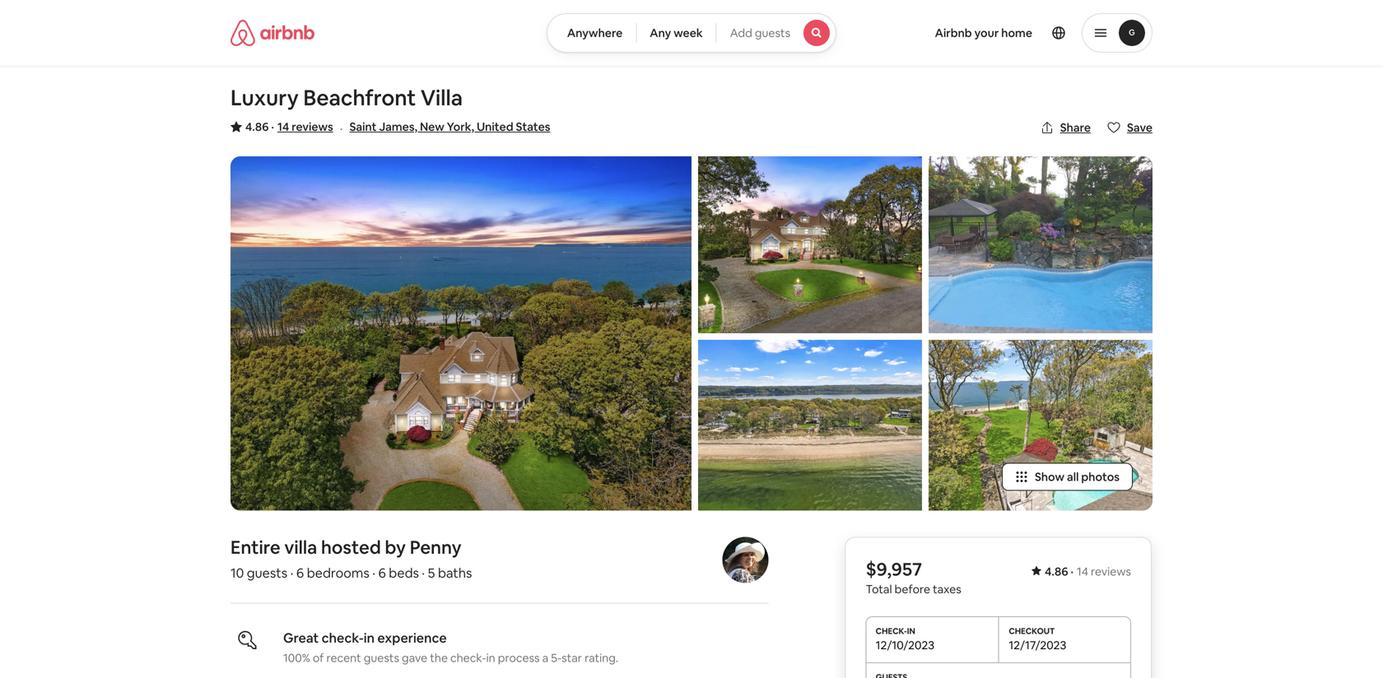 Task type: locate. For each thing, give the bounding box(es) containing it.
guests down entire
[[247, 565, 288, 582]]

4.86 down luxury
[[245, 119, 269, 134]]

0 horizontal spatial check-
[[322, 630, 364, 647]]

1 horizontal spatial 14
[[1077, 565, 1089, 579]]

0 horizontal spatial in
[[364, 630, 375, 647]]

bedrooms
[[307, 565, 370, 582]]

reviews
[[292, 119, 333, 134], [1091, 565, 1132, 579]]

1 horizontal spatial 4.86
[[1045, 565, 1069, 579]]

check-
[[322, 630, 364, 647], [451, 651, 486, 666]]

before
[[895, 582, 931, 597]]

beachfront
[[303, 84, 416, 112]]

1 vertical spatial 14
[[1077, 565, 1089, 579]]

guests
[[755, 26, 791, 40], [247, 565, 288, 582], [364, 651, 399, 666]]

star
[[562, 651, 582, 666]]

airbnb your home link
[[925, 16, 1043, 50]]

process
[[498, 651, 540, 666]]

add guests
[[730, 26, 791, 40]]

baths
[[438, 565, 472, 582]]

1 vertical spatial in
[[486, 651, 496, 666]]

guests left gave
[[364, 651, 399, 666]]

· inside · saint james, new york, united states
[[340, 120, 343, 137]]

a private beach awaits you, from the back garden.  for drone footage of the neighborhood, floor plans, and a video walkthrough of our home, please visit:
beachhouseny.wordpress.com image
[[698, 340, 922, 511]]

4.86
[[245, 119, 269, 134], [1045, 565, 1069, 579]]

12/17/2023
[[1009, 638, 1067, 653]]

6 left beds
[[378, 565, 386, 582]]

10
[[231, 565, 244, 582]]

2 horizontal spatial guests
[[755, 26, 791, 40]]

check- right the
[[451, 651, 486, 666]]

·
[[271, 119, 274, 134], [340, 120, 343, 137], [1071, 565, 1074, 579], [290, 565, 294, 582], [372, 565, 376, 582], [422, 565, 425, 582]]

0 horizontal spatial reviews
[[292, 119, 333, 134]]

0 vertical spatial in
[[364, 630, 375, 647]]

1 vertical spatial 4.86
[[1045, 565, 1069, 579]]

pool and rock garden image
[[929, 156, 1153, 334]]

share
[[1061, 120, 1091, 135]]

6 down villa
[[296, 565, 304, 582]]

1 vertical spatial guests
[[247, 565, 288, 582]]

save
[[1128, 120, 1153, 135]]

2 vertical spatial guests
[[364, 651, 399, 666]]

hosted
[[321, 536, 381, 560]]

1 horizontal spatial guests
[[364, 651, 399, 666]]

home
[[1002, 26, 1033, 40]]

1 horizontal spatial check-
[[451, 651, 486, 666]]

14
[[278, 119, 289, 134], [1077, 565, 1089, 579]]

· saint james, new york, united states
[[340, 119, 551, 137]]

0 horizontal spatial 4.86
[[245, 119, 269, 134]]

all
[[1067, 470, 1079, 485]]

saint james, new york, united states button
[[350, 117, 551, 137]]

great
[[283, 630, 319, 647]]

total
[[866, 582, 892, 597]]

anywhere
[[567, 26, 623, 40]]

york,
[[447, 119, 474, 134]]

5-
[[551, 651, 562, 666]]

6
[[296, 565, 304, 582], [378, 565, 386, 582]]

any week
[[650, 26, 703, 40]]

the
[[430, 651, 448, 666]]

1 horizontal spatial 6
[[378, 565, 386, 582]]

1 horizontal spatial 4.86 · 14 reviews
[[1045, 565, 1132, 579]]

0 vertical spatial 4.86 · 14 reviews
[[245, 119, 333, 134]]

None search field
[[547, 13, 837, 53]]

14 reviews button
[[278, 119, 333, 135]]

airbnb
[[935, 26, 972, 40]]

united
[[477, 119, 514, 134]]

in left experience
[[364, 630, 375, 647]]

profile element
[[857, 0, 1153, 66]]

4.86 · 14 reviews
[[245, 119, 333, 134], [1045, 565, 1132, 579]]

none search field containing anywhere
[[547, 13, 837, 53]]

week
[[674, 26, 703, 40]]

luxury
[[231, 84, 299, 112]]

guests right add
[[755, 26, 791, 40]]

show
[[1035, 470, 1065, 485]]

$9,957 total before taxes
[[866, 558, 962, 597]]

0 vertical spatial 14
[[278, 119, 289, 134]]

0 horizontal spatial guests
[[247, 565, 288, 582]]

0 vertical spatial check-
[[322, 630, 364, 647]]

check- up recent
[[322, 630, 364, 647]]

experience
[[378, 630, 447, 647]]

villa
[[421, 84, 463, 112]]

0 vertical spatial guests
[[755, 26, 791, 40]]

12/10/2023
[[876, 638, 935, 653]]

in
[[364, 630, 375, 647], [486, 651, 496, 666]]

1 vertical spatial check-
[[451, 651, 486, 666]]

entire
[[231, 536, 281, 560]]

4.86 up 12/17/2023
[[1045, 565, 1069, 579]]

airbnb your home
[[935, 26, 1033, 40]]

learn more about the host, penny. image
[[723, 537, 769, 583], [723, 537, 769, 583]]

1 horizontal spatial in
[[486, 651, 496, 666]]

0 horizontal spatial 6
[[296, 565, 304, 582]]

0 horizontal spatial 4.86 · 14 reviews
[[245, 119, 333, 134]]

in left process
[[486, 651, 496, 666]]

share button
[[1034, 114, 1098, 142]]

of
[[313, 651, 324, 666]]

villa
[[284, 536, 317, 560]]

1 vertical spatial reviews
[[1091, 565, 1132, 579]]

2 6 from the left
[[378, 565, 386, 582]]

0 horizontal spatial 14
[[278, 119, 289, 134]]



Task type: describe. For each thing, give the bounding box(es) containing it.
photos
[[1082, 470, 1120, 485]]

any week button
[[636, 13, 717, 53]]

new
[[420, 119, 445, 134]]

guests inside great check-in experience 100% of recent guests gave the check-in process a 5-star rating.
[[364, 651, 399, 666]]

5
[[428, 565, 435, 582]]

show all photos button
[[1002, 463, 1133, 491]]

luxury beachfront villa
[[231, 84, 463, 112]]

rating.
[[585, 651, 619, 666]]

0 vertical spatial reviews
[[292, 119, 333, 134]]

$9,957
[[866, 558, 923, 581]]

100%
[[283, 651, 310, 666]]

recent
[[327, 651, 361, 666]]

entire villa hosted by penny 10 guests · 6 bedrooms · 6 beds · 5 baths
[[231, 536, 472, 582]]

1 horizontal spatial reviews
[[1091, 565, 1132, 579]]

anywhere button
[[547, 13, 637, 53]]

private outdoor recreation that your family will love. image
[[929, 340, 1153, 511]]

gave
[[402, 651, 428, 666]]

by penny
[[385, 536, 462, 560]]

your
[[975, 26, 999, 40]]

1 vertical spatial 4.86 · 14 reviews
[[1045, 565, 1132, 579]]

a
[[542, 651, 549, 666]]

great check-in experience 100% of recent guests gave the check-in process a 5-star rating.
[[283, 630, 619, 666]]

welcome to our home on the beach in nissequogue. image
[[231, 156, 692, 511]]

private parking image
[[698, 156, 922, 334]]

james,
[[379, 119, 418, 134]]

saint
[[350, 119, 377, 134]]

show all photos
[[1035, 470, 1120, 485]]

states
[[516, 119, 551, 134]]

0 vertical spatial 4.86
[[245, 119, 269, 134]]

add
[[730, 26, 753, 40]]

add guests button
[[716, 13, 837, 53]]

any
[[650, 26, 671, 40]]

beds
[[389, 565, 419, 582]]

guests inside button
[[755, 26, 791, 40]]

guests inside entire villa hosted by penny 10 guests · 6 bedrooms · 6 beds · 5 baths
[[247, 565, 288, 582]]

1 6 from the left
[[296, 565, 304, 582]]

taxes
[[933, 582, 962, 597]]

save button
[[1101, 114, 1160, 142]]



Task type: vqa. For each thing, say whether or not it's contained in the screenshot.
search box at top
yes



